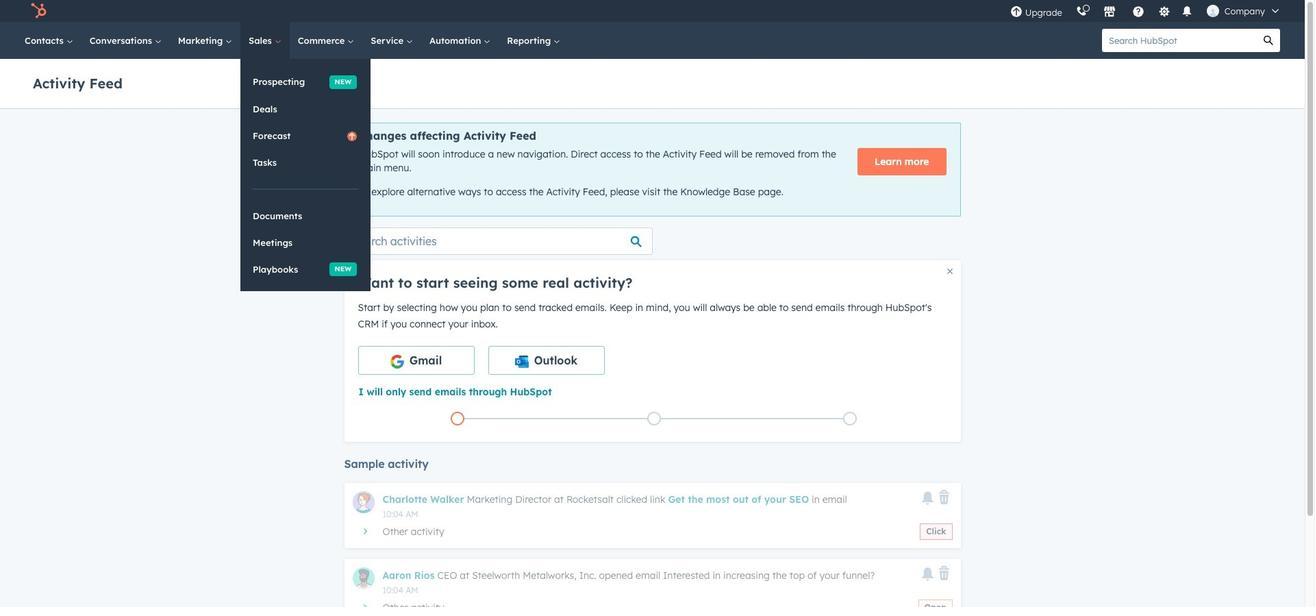 Task type: locate. For each thing, give the bounding box(es) containing it.
Search HubSpot search field
[[1102, 29, 1257, 52]]

menu
[[1004, 0, 1289, 22]]

close image
[[947, 268, 953, 274]]

None checkbox
[[488, 346, 605, 375]]

sales menu
[[241, 59, 371, 291]]

None checkbox
[[358, 346, 474, 375]]

list
[[359, 409, 949, 428]]

onboarding.steps.finalstep.title image
[[847, 415, 854, 423]]



Task type: describe. For each thing, give the bounding box(es) containing it.
Search activities search field
[[344, 227, 653, 255]]

onboarding.steps.sendtrackedemailingmail.title image
[[651, 415, 657, 423]]

jacob simon image
[[1207, 5, 1219, 17]]

marketplaces image
[[1104, 6, 1116, 18]]



Task type: vqa. For each thing, say whether or not it's contained in the screenshot.
option
yes



